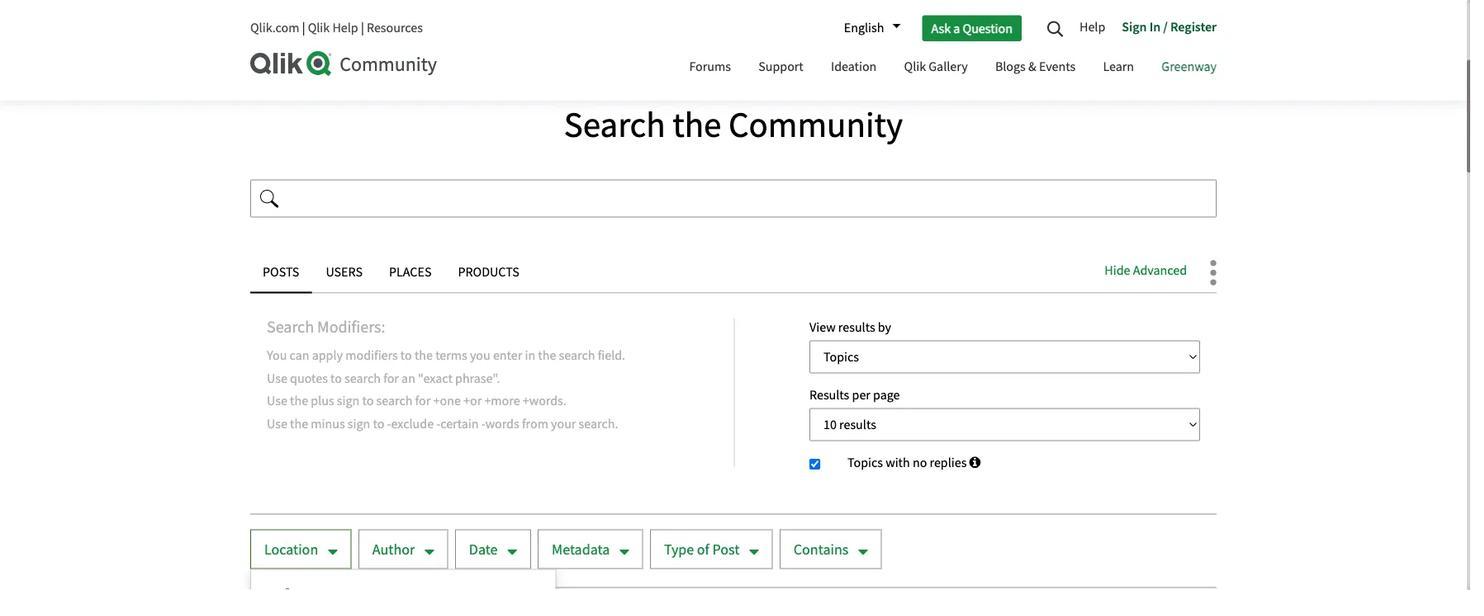 Task type: vqa. For each thing, say whether or not it's contained in the screenshot.
the right "SaaS"
no



Task type: describe. For each thing, give the bounding box(es) containing it.
products link
[[446, 253, 532, 294]]

the left plus
[[290, 393, 308, 410]]

community link
[[250, 51, 660, 77]]

2 vertical spatial community
[[729, 103, 903, 148]]

places link
[[377, 253, 444, 294]]

+one
[[433, 393, 461, 410]]

qlik.com
[[250, 19, 299, 36]]

per
[[852, 387, 871, 404]]

search for search the community
[[564, 103, 666, 148]]

quotes
[[290, 371, 328, 387]]

resources link
[[367, 19, 423, 36]]

qlik.com | qlik help | resources
[[250, 19, 423, 36]]

top link
[[355, 10, 376, 27]]

2 | from the left
[[361, 19, 364, 36]]

certain
[[441, 416, 479, 433]]

search modifiers: heading
[[267, 317, 659, 339]]

page
[[873, 387, 900, 404]]

search for search
[[392, 10, 430, 27]]

2 - from the left
[[436, 416, 441, 433]]

hide advanced link
[[1105, 251, 1187, 292]]

+more
[[484, 393, 520, 410]]

1 vertical spatial search
[[345, 371, 381, 387]]

from
[[522, 416, 548, 433]]

topics with no replies
[[848, 455, 967, 472]]

&
[[1029, 58, 1037, 75]]

learn
[[1103, 58, 1134, 75]]

author button
[[358, 530, 448, 570]]

your
[[551, 416, 576, 433]]

greenway link
[[1149, 44, 1229, 93]]

1 horizontal spatial for
[[415, 393, 431, 410]]

posts
[[263, 264, 299, 281]]

resources
[[367, 19, 423, 36]]

qlik help link
[[308, 19, 358, 36]]

location
[[264, 541, 318, 560]]

the down forums dropdown button
[[673, 103, 722, 148]]

in
[[1150, 18, 1161, 35]]

sign in / register link
[[1114, 12, 1217, 44]]

of
[[697, 541, 710, 560]]

Search Query search field
[[250, 180, 1217, 218]]

date button
[[455, 530, 531, 570]]

1 horizontal spatial help
[[1080, 18, 1106, 35]]

ask a question link
[[922, 15, 1022, 41]]

contains button
[[780, 530, 882, 570]]

type of post
[[664, 541, 740, 560]]

1 horizontal spatial qlik
[[308, 19, 330, 36]]

0 vertical spatial community
[[275, 10, 340, 27]]

learn button
[[1091, 44, 1147, 93]]

places
[[389, 264, 432, 281]]

to right plus
[[362, 393, 374, 410]]

advanced
[[1133, 262, 1187, 279]]

0 vertical spatial sign
[[337, 393, 360, 410]]

question
[[963, 20, 1013, 37]]

top
[[355, 10, 376, 27]]

ideation button
[[819, 44, 889, 93]]

words
[[485, 416, 519, 433]]

limits search results to topics that have no replies. image
[[970, 457, 981, 470]]

hide
[[1105, 262, 1131, 279]]

greenway
[[1162, 58, 1217, 75]]

phrase".
[[455, 371, 500, 387]]

post
[[712, 541, 740, 560]]

list containing qlik community
[[250, 0, 1171, 41]]

3 - from the left
[[481, 416, 485, 433]]

3 use from the top
[[267, 416, 287, 433]]

the right in
[[538, 348, 556, 365]]

0 vertical spatial search
[[559, 348, 595, 365]]

no
[[913, 455, 927, 472]]

blogs & events button
[[983, 44, 1088, 93]]

date
[[469, 541, 498, 560]]

modifiers:
[[317, 317, 385, 339]]

you
[[470, 348, 491, 365]]

type of post button
[[650, 530, 773, 570]]

1 use from the top
[[267, 371, 287, 387]]

qlik image
[[250, 51, 333, 76]]

qlik for qlik community
[[250, 10, 272, 27]]

0 horizontal spatial help
[[332, 19, 358, 36]]

forums button
[[677, 44, 743, 93]]

english
[[844, 19, 884, 36]]

contains
[[794, 541, 849, 560]]

author
[[372, 541, 415, 560]]

topics
[[848, 455, 883, 472]]

1 vertical spatial community
[[340, 52, 437, 77]]

support button
[[746, 44, 816, 93]]

+words.
[[523, 393, 567, 410]]



Task type: locate. For each thing, give the bounding box(es) containing it.
with
[[886, 455, 910, 472]]

help
[[1080, 18, 1106, 35], [332, 19, 358, 36]]

to up an on the left bottom of the page
[[401, 348, 412, 365]]

type
[[664, 541, 694, 560]]

search left field.
[[559, 348, 595, 365]]

hide advanced
[[1105, 262, 1187, 279]]

0 horizontal spatial |
[[302, 19, 305, 36]]

sign right minus on the left bottom of page
[[348, 416, 370, 433]]

to down apply
[[331, 371, 342, 387]]

metadata
[[552, 541, 610, 560]]

qlik right qlik.com link
[[308, 19, 330, 36]]

- right the certain
[[481, 416, 485, 433]]

qlik inside menu bar
[[904, 58, 926, 75]]

forums
[[689, 58, 731, 75]]

-
[[387, 416, 391, 433], [436, 416, 441, 433], [481, 416, 485, 433]]

1 vertical spatial use
[[267, 393, 287, 410]]

0 vertical spatial use
[[267, 371, 287, 387]]

sign
[[1122, 18, 1147, 35]]

search the community
[[564, 103, 903, 148]]

qlik inside list
[[250, 10, 272, 27]]

the up "exact
[[415, 348, 433, 365]]

register
[[1171, 18, 1217, 35]]

2 use from the top
[[267, 393, 287, 410]]

sign in / register
[[1122, 18, 1217, 35]]

"exact
[[418, 371, 453, 387]]

plus
[[311, 393, 334, 410]]

2 horizontal spatial -
[[481, 416, 485, 433]]

1 vertical spatial for
[[415, 393, 431, 410]]

terms
[[435, 348, 467, 365]]

ask
[[931, 20, 951, 37]]

category image
[[284, 589, 300, 591]]

results
[[838, 319, 875, 336]]

2 vertical spatial use
[[267, 416, 287, 433]]

for left an on the left bottom of the page
[[383, 371, 399, 387]]

ideation
[[831, 58, 877, 75]]

None submit
[[250, 180, 288, 218]]

1 horizontal spatial -
[[436, 416, 441, 433]]

search
[[392, 10, 430, 27], [564, 103, 666, 148], [267, 317, 314, 339]]

1 vertical spatial sign
[[348, 416, 370, 433]]

to
[[401, 348, 412, 365], [331, 371, 342, 387], [362, 393, 374, 410], [373, 416, 384, 433]]

1 | from the left
[[302, 19, 305, 36]]

qlik
[[250, 10, 272, 27], [308, 19, 330, 36], [904, 58, 926, 75]]

search
[[559, 348, 595, 365], [345, 371, 381, 387], [376, 393, 413, 410]]

for left +one
[[415, 393, 431, 410]]

location button
[[250, 530, 352, 570]]

in
[[525, 348, 535, 365]]

the
[[673, 103, 722, 148], [415, 348, 433, 365], [538, 348, 556, 365], [290, 393, 308, 410], [290, 416, 308, 433]]

results per page
[[810, 387, 900, 404]]

community
[[275, 10, 340, 27], [340, 52, 437, 77], [729, 103, 903, 148]]

english button
[[836, 14, 901, 42]]

search.
[[579, 416, 618, 433]]

tab list containing posts
[[250, 253, 1217, 294]]

0 horizontal spatial qlik
[[250, 10, 272, 27]]

2 vertical spatial search
[[376, 393, 413, 410]]

qlik community
[[250, 10, 340, 27]]

help left resources
[[332, 19, 358, 36]]

| right qlik help link
[[361, 19, 364, 36]]

blogs & events
[[995, 58, 1076, 75]]

0 horizontal spatial search
[[267, 317, 314, 339]]

2 horizontal spatial qlik
[[904, 58, 926, 75]]

you
[[267, 348, 287, 365]]

a
[[954, 20, 960, 37]]

0 vertical spatial search
[[392, 10, 430, 27]]

field.
[[598, 348, 625, 365]]

gallery
[[929, 58, 968, 75]]

tab list
[[250, 253, 1217, 294]]

view results by
[[810, 319, 891, 336]]

replies
[[930, 455, 967, 472]]

products
[[458, 264, 519, 281]]

events
[[1039, 58, 1076, 75]]

by
[[878, 319, 891, 336]]

+or
[[463, 393, 482, 410]]

help left sign
[[1080, 18, 1106, 35]]

menu bar containing forums
[[677, 44, 1229, 93]]

an
[[402, 371, 415, 387]]

qlik up qlik image
[[250, 10, 272, 27]]

- right minus on the left bottom of page
[[387, 416, 391, 433]]

- down +one
[[436, 416, 441, 433]]

qlik community link
[[250, 10, 340, 27]]

1 - from the left
[[387, 416, 391, 433]]

qlik gallery
[[904, 58, 968, 75]]

0 horizontal spatial for
[[383, 371, 399, 387]]

you can apply modifiers to the terms you enter in the search field. use quotes to search for an "exact phrase". use the plus sign to search for +one +or +more +words. use the minus sign to -exclude -certain -words from your search.
[[267, 348, 625, 433]]

menu bar
[[677, 44, 1229, 93]]

| right qlik.com link
[[302, 19, 305, 36]]

2 horizontal spatial search
[[564, 103, 666, 148]]

1 vertical spatial search
[[564, 103, 666, 148]]

metadata button
[[538, 530, 643, 570]]

results
[[810, 387, 850, 404]]

search modifiers:
[[267, 317, 385, 339]]

search for search modifiers:
[[267, 317, 314, 339]]

qlik.com link
[[250, 19, 299, 36]]

1 horizontal spatial |
[[361, 19, 364, 36]]

minus
[[311, 416, 345, 433]]

qlik gallery link
[[892, 44, 980, 93]]

0 horizontal spatial -
[[387, 416, 391, 433]]

0 vertical spatial for
[[383, 371, 399, 387]]

support
[[759, 58, 804, 75]]

users
[[326, 264, 363, 281]]

qlik left gallery
[[904, 58, 926, 75]]

2 vertical spatial search
[[267, 317, 314, 339]]

Topics with no replies checkbox
[[810, 460, 820, 471]]

list
[[250, 0, 1171, 41]]

sign right plus
[[337, 393, 360, 410]]

1 horizontal spatial search
[[392, 10, 430, 27]]

use
[[267, 371, 287, 387], [267, 393, 287, 410], [267, 416, 287, 433]]

view
[[810, 319, 836, 336]]

the left minus on the left bottom of page
[[290, 416, 308, 433]]

qlik for qlik gallery
[[904, 58, 926, 75]]

posts link
[[250, 253, 312, 294]]

search down an on the left bottom of the page
[[376, 393, 413, 410]]

apply
[[312, 348, 343, 365]]

ask a question
[[931, 20, 1013, 37]]

search down modifiers
[[345, 371, 381, 387]]

sign
[[337, 393, 360, 410], [348, 416, 370, 433]]

for
[[383, 371, 399, 387], [415, 393, 431, 410]]

to left exclude
[[373, 416, 384, 433]]

modifiers
[[346, 348, 398, 365]]

exclude
[[391, 416, 434, 433]]

blogs
[[995, 58, 1026, 75]]

/
[[1163, 18, 1168, 35]]

help link
[[1080, 12, 1114, 44]]



